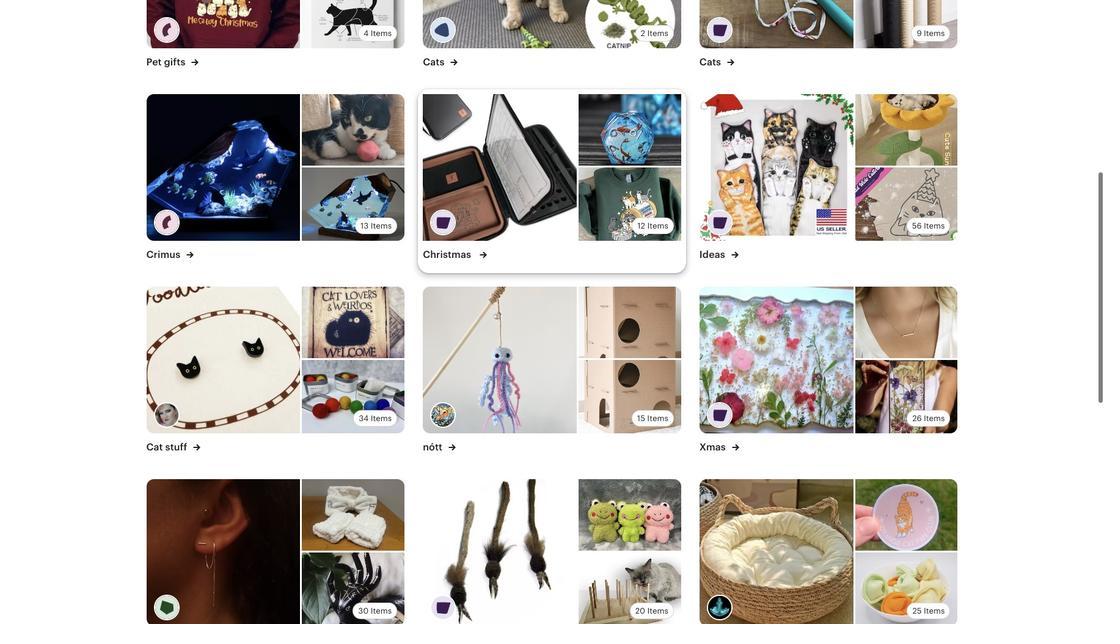 Task type: describe. For each thing, give the bounding box(es) containing it.
cat stuff link
[[146, 441, 201, 454]]

funny cute cat cookie cutter | cookie cutters for cats biscuits | free shipping image
[[855, 168, 958, 241]]

25 items
[[913, 606, 945, 616]]

cat toy fuzzy frog catnip toy image
[[579, 479, 681, 553]]

tiny black cat earrings, cat jewelry, cat jewellery, black cat gifts, halloween earrings, witch earrings, animal earrings, shrink plastic image
[[146, 287, 300, 433]]

rpg organizer binder case | d&d storage for dice and miniatures | gift for dungeon masters | dungeons and dragons, pathfinder and ttrpg image
[[423, 94, 577, 241]]

cat
[[146, 441, 163, 453]]

cat toys, cat toy tortellini, catnip toy, cat toy pasta , cat toy set image
[[855, 553, 958, 624]]

christmas
[[423, 249, 474, 260]]

items for 25 items
[[924, 606, 945, 616]]

antidepressant cat sweatshirt, cat mom sweater, funny cat shirt, cat lover gift, therapist shirt, cat owner gift, mental health matter shirt image
[[579, 168, 681, 241]]

26
[[913, 414, 922, 423]]

20
[[635, 606, 645, 616]]

cat lovers welcome little wooden sign image
[[302, 287, 405, 360]]

items for 26 items
[[924, 414, 945, 423]]

items for 4 items
[[371, 29, 392, 38]]

items for 20 items
[[647, 606, 669, 616]]

pet gifts link
[[146, 56, 199, 69]]

stuff
[[165, 441, 187, 453]]

25
[[913, 606, 922, 616]]

1 cats from the left
[[423, 56, 447, 68]]

ideas
[[700, 249, 728, 260]]

crimus link
[[146, 248, 194, 261]]

ultra dainty bar necklace - gold bar necklace - everyday necklace - simple gold necklace image
[[855, 287, 958, 360]]

items for 15 items
[[647, 414, 669, 423]]

12 items
[[638, 221, 669, 231]]

13 items
[[361, 221, 392, 231]]

30 items
[[358, 606, 392, 616]]

1 cats link from the left
[[423, 56, 458, 69]]

items for 2 items
[[647, 29, 669, 38]]

cat-fishing toy - interactive cat toy - pick the lure you want - retractable fishing pole toy image
[[700, 0, 854, 48]]

cat petting chart - print on canvas, funny cat print, cat wall art , cat lady housewarming gift, gifts for pet parents, pet wall decor image
[[302, 0, 405, 48]]

cat toy natural buffalo elk hair hide snake - teaser wand / pole attachment / refill image
[[423, 479, 577, 624]]

cat scratcher, replacement cat post, cat scratching post, short cat tree, sisal cat scratcher, modern wall cat scratcher, cat post for wall image
[[855, 0, 958, 48]]

palmistry hand ring holder | black and gold symbols | stars celestial astrology magic altar | gold foil witch witchy ring tree stand image
[[302, 553, 405, 624]]

christmas link
[[423, 248, 485, 261]]

cat teaser jellyfish wand toy  - 100% handmade crochet catnip teaser image
[[423, 287, 577, 433]]

large resin flower tray with handles image
[[700, 287, 854, 433]]

2
[[641, 29, 645, 38]]

12
[[638, 221, 645, 231]]

sunflower cat tree|wooden floral cat tower| sisal rope for column scratcher| modern cat furniture|cat gift|luxury cat condo image
[[855, 94, 958, 168]]

christmas gift, christmas gift for her, cute catlover gift, funny hanging cat paws hand towel for kitchen, bathroom, home decor,animal lover image
[[700, 94, 854, 241]]

orange cat fan club sticker - vinyl sticker - cat sticker image
[[855, 479, 958, 553]]

items for 12 items
[[647, 221, 669, 231]]

13
[[361, 221, 369, 231]]

the castle - corrugated cardboard castle for bunny rabbits & cats image
[[579, 360, 681, 433]]

9
[[917, 29, 922, 38]]

d20 catnip toy image
[[302, 94, 405, 168]]

items for 56 items
[[924, 221, 945, 231]]



Task type: vqa. For each thing, say whether or not it's contained in the screenshot.
2nd shipping from the top
no



Task type: locate. For each thing, give the bounding box(es) containing it.
biteybox image
[[579, 553, 681, 624]]

56 items
[[912, 221, 945, 231]]

ideas link
[[700, 248, 739, 261]]

26 items
[[913, 414, 945, 423]]

items right the 26
[[924, 414, 945, 423]]

customized headband and wristbands image
[[302, 479, 405, 553]]

34 items
[[359, 414, 392, 423]]

items for 34 items
[[371, 414, 392, 423]]

56
[[912, 221, 922, 231]]

pressed flower art in stained glass frame, sunkatcher, botanical dried pressed flower frame, hanging wall art, pressed flower frame image
[[855, 360, 958, 433]]

items right 4
[[371, 29, 392, 38]]

9 items
[[917, 29, 945, 38]]

items for 30 items
[[371, 606, 392, 616]]

pet gifts
[[146, 56, 188, 68]]

20 items
[[635, 606, 669, 616]]

0 horizontal spatial cats link
[[423, 56, 458, 69]]

34
[[359, 414, 369, 423]]

christmas cat tree sweatshirt, christmas cats sweatshirt, cute catmas christmas hoodie, meowy funny christmas shirt, christmas gift shirt image
[[146, 0, 300, 48]]

15
[[637, 414, 645, 423]]

orca shark and turtle resin night lights, manta ray and jellyfish resin lamp - unique christmas gift for him, handcrafted gift for her image
[[146, 94, 300, 241]]

4 items
[[364, 29, 392, 38]]

items right 13
[[371, 221, 392, 231]]

items right the 9
[[924, 29, 945, 38]]

items for 13 items
[[371, 221, 392, 231]]

cats
[[423, 56, 447, 68], [700, 56, 724, 68]]

15 items
[[637, 414, 669, 423]]

items right the 34
[[371, 414, 392, 423]]

30
[[358, 606, 369, 616]]

items right 20
[[647, 606, 669, 616]]

laurieann image
[[154, 402, 179, 428]]

4
[[364, 29, 369, 38]]

2 items
[[641, 29, 669, 38]]

liquid core dnd dice, handmade liquid core resin dice, resin sharp edge dice, polyhedral dice, dnd dice set, magice the gathering image
[[579, 94, 681, 168]]

cat stuff
[[146, 441, 190, 453]]

items right 15
[[647, 414, 669, 423]]

catnip infused felted balls with recharging tin by simply b vermont image
[[302, 360, 405, 433]]

items right 12
[[647, 221, 669, 231]]

items right 30 at the left of page
[[371, 606, 392, 616]]

threader earrings bar chain earrings cartilage chain earrings threader earring minimalist earring double piercing two hole earrings helix image
[[146, 479, 300, 624]]

sam image
[[430, 402, 456, 428]]

items for 9 items
[[924, 29, 945, 38]]

1 horizontal spatial cats
[[700, 56, 724, 68]]

the castle - corrugated cardboard castle for cats image
[[579, 287, 681, 360]]

orca shark and couple diver resin night lights - whale shark and humpback whale resin ocean lamp, handcrafted home decor, resin wood rustic image
[[302, 168, 405, 241]]

nótt link
[[423, 441, 456, 454]]

pet
[[146, 56, 162, 68]]

items
[[371, 29, 392, 38], [647, 29, 669, 38], [924, 29, 945, 38], [371, 221, 392, 231], [647, 221, 669, 231], [924, 221, 945, 231], [371, 414, 392, 423], [647, 414, 669, 423], [924, 414, 945, 423], [371, 606, 392, 616], [647, 606, 669, 616], [924, 606, 945, 616]]

nótt
[[423, 441, 445, 453]]

cats link
[[423, 56, 458, 69], [700, 56, 735, 69]]

1 horizontal spatial cats link
[[700, 56, 735, 69]]

xmas
[[700, 441, 728, 453]]

gifts
[[164, 56, 186, 68]]

2 cats from the left
[[700, 56, 724, 68]]

crimus
[[146, 249, 183, 260]]

2 cats link from the left
[[700, 56, 735, 69]]

xmas link
[[700, 441, 739, 454]]

0 horizontal spatial cats
[[423, 56, 447, 68]]

kristina image
[[707, 595, 733, 620]]

items right 2
[[647, 29, 669, 38]]

hand woven cat bed -handmade cat bed , cat bed with pillow, warm cat bed , cute cat bed, cat gifts, natural cat bed, cat bed basket,cat nest image
[[700, 479, 854, 624]]

items right 25
[[924, 606, 945, 616]]

items right the 56
[[924, 221, 945, 231]]



